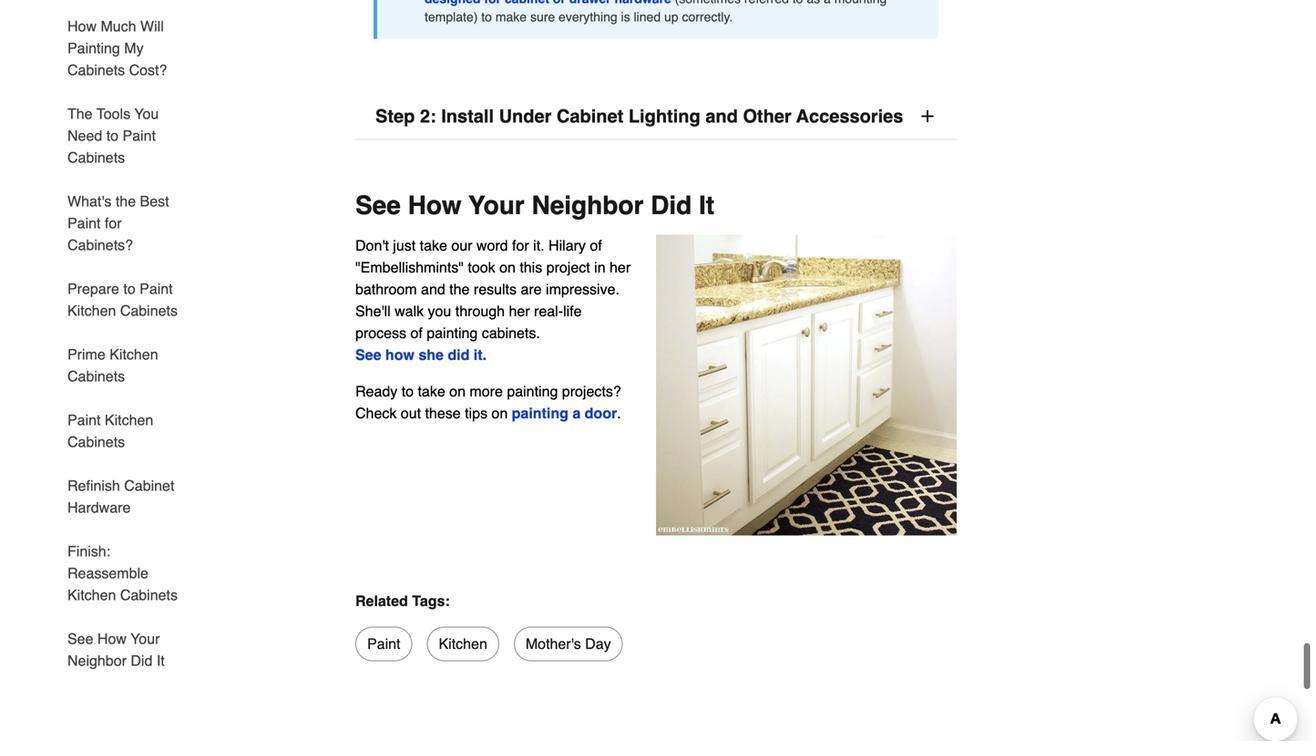 Task type: locate. For each thing, give the bounding box(es) containing it.
kitchen
[[67, 302, 116, 319], [110, 346, 158, 363], [105, 412, 153, 429], [67, 587, 116, 604], [439, 635, 488, 652]]

these
[[425, 405, 461, 422]]

1 vertical spatial her
[[509, 303, 530, 320]]

0 vertical spatial her
[[610, 259, 631, 276]]

much
[[101, 18, 136, 35]]

cabinets down prime
[[67, 368, 125, 385]]

kitchen down the tags:
[[439, 635, 488, 652]]

mother's day link
[[514, 627, 623, 661]]

see down reassemble
[[67, 631, 93, 647]]

neighbor up "hilary"
[[532, 191, 644, 220]]

take for just
[[420, 237, 448, 254]]

to left make
[[482, 10, 492, 24]]

1 vertical spatial the
[[450, 281, 470, 298]]

your
[[469, 191, 525, 220], [131, 631, 160, 647]]

mounting
[[835, 0, 887, 6]]

your down the "finish: reassemble kitchen cabinets" link
[[131, 631, 160, 647]]

how up the our
[[408, 191, 462, 220]]

1 vertical spatial on
[[450, 383, 466, 400]]

0 horizontal spatial the
[[116, 193, 136, 210]]

cabinets down reassemble
[[120, 587, 178, 604]]

on
[[500, 259, 516, 276], [450, 383, 466, 400], [492, 405, 508, 422]]

see
[[356, 191, 401, 220], [356, 346, 382, 363], [67, 631, 93, 647]]

her up cabinets.
[[509, 303, 530, 320]]

take left the our
[[420, 237, 448, 254]]

refinish cabinet hardware link
[[67, 464, 190, 530]]

ready
[[356, 383, 398, 400]]

2 vertical spatial see
[[67, 631, 93, 647]]

you
[[428, 303, 452, 320]]

prime kitchen cabinets link
[[67, 333, 190, 398]]

take
[[420, 237, 448, 254], [418, 383, 446, 400]]

cabinet up the "hardware"
[[124, 477, 175, 494]]

a
[[824, 0, 831, 6], [573, 405, 581, 422]]

see up don't
[[356, 191, 401, 220]]

sure
[[531, 10, 555, 24]]

paint down prime kitchen cabinets
[[67, 412, 101, 429]]

. right did
[[483, 346, 487, 363]]

0 horizontal spatial .
[[483, 346, 487, 363]]

cabinets inside paint kitchen cabinets
[[67, 434, 125, 450]]

paint down what's
[[67, 215, 101, 232]]

finish: reassemble kitchen cabinets link
[[67, 530, 190, 617]]

on inside don't just take our word for it. hilary of "embellishmints" took on this project in her bathroom and the results are impressive. she'll walk you through her real-life process of painting cabinets. see how she did it .
[[500, 259, 516, 276]]

mother's day
[[526, 635, 611, 652]]

cabinet right under
[[557, 106, 624, 127]]

1 vertical spatial .
[[617, 405, 622, 422]]

1 horizontal spatial neighbor
[[532, 191, 644, 220]]

cabinets
[[67, 62, 125, 78], [67, 149, 125, 166], [120, 302, 178, 319], [67, 368, 125, 385], [67, 434, 125, 450], [120, 587, 178, 604]]

for
[[105, 215, 122, 232], [512, 237, 529, 254]]

0 vertical spatial it
[[699, 191, 715, 220]]

0 vertical spatial .
[[483, 346, 487, 363]]

see how your neighbor did it down finish: reassemble kitchen cabinets
[[67, 631, 165, 669]]

on for more
[[492, 405, 508, 422]]

0 vertical spatial painting
[[427, 325, 478, 341]]

in
[[595, 259, 606, 276]]

cabinets inside prepare to paint kitchen cabinets
[[120, 302, 178, 319]]

paint inside paint kitchen cabinets
[[67, 412, 101, 429]]

1 horizontal spatial your
[[469, 191, 525, 220]]

the
[[116, 193, 136, 210], [450, 281, 470, 298]]

on right tips at left bottom
[[492, 405, 508, 422]]

0 horizontal spatial of
[[411, 325, 423, 341]]

neighbor down reassemble
[[67, 652, 127, 669]]

0 horizontal spatial neighbor
[[67, 652, 127, 669]]

cabinet
[[557, 106, 624, 127], [124, 477, 175, 494]]

cabinets up refinish
[[67, 434, 125, 450]]

real-
[[534, 303, 564, 320]]

painting a door link
[[512, 405, 617, 422]]

0 horizontal spatial and
[[421, 281, 446, 298]]

take inside don't just take our word for it. hilary of "embellishmints" took on this project in her bathroom and the results are impressive. she'll walk you through her real-life process of painting cabinets. see how she did it .
[[420, 237, 448, 254]]

impressive.
[[546, 281, 620, 298]]

painting up did
[[427, 325, 478, 341]]

how much will painting my cabinets cost? link
[[67, 5, 190, 92]]

take up these
[[418, 383, 446, 400]]

see how your neighbor did it up it.
[[356, 191, 715, 220]]

best
[[140, 193, 169, 210]]

how up painting
[[67, 18, 97, 35]]

1 horizontal spatial it
[[699, 191, 715, 220]]

on for word
[[500, 259, 516, 276]]

did
[[651, 191, 692, 220], [131, 652, 153, 669]]

took
[[468, 259, 496, 276]]

for left it.
[[512, 237, 529, 254]]

and up you
[[421, 281, 446, 298]]

kitchen inside finish: reassemble kitchen cabinets
[[67, 587, 116, 604]]

lined
[[634, 10, 661, 24]]

paint kitchen cabinets
[[67, 412, 153, 450]]

to right prepare
[[123, 280, 136, 297]]

install
[[442, 106, 494, 127]]

referred
[[745, 0, 790, 6]]

0 vertical spatial a
[[824, 0, 831, 6]]

up
[[665, 10, 679, 24]]

on up these
[[450, 383, 466, 400]]

prepare to paint kitchen cabinets link
[[67, 267, 190, 333]]

and
[[706, 106, 738, 127], [421, 281, 446, 298]]

how
[[67, 18, 97, 35], [408, 191, 462, 220], [97, 631, 127, 647]]

under
[[499, 106, 552, 127]]

cabinets?
[[67, 237, 133, 253]]

need
[[67, 127, 102, 144]]

a left door
[[573, 405, 581, 422]]

kitchen right prime
[[110, 346, 158, 363]]

painting
[[67, 40, 120, 57]]

kitchen down the prime kitchen cabinets link
[[105, 412, 153, 429]]

a bathroom with white cabinets and gold hardware and countertops. image
[[656, 235, 957, 536]]

0 vertical spatial of
[[590, 237, 602, 254]]

1 vertical spatial did
[[131, 652, 153, 669]]

tools
[[97, 105, 130, 122]]

0 horizontal spatial for
[[105, 215, 122, 232]]

is
[[621, 10, 631, 24]]

for up cabinets? on the left top of the page
[[105, 215, 122, 232]]

1 vertical spatial how
[[408, 191, 462, 220]]

for inside don't just take our word for it. hilary of "embellishmints" took on this project in her bathroom and the results are impressive. she'll walk you through her real-life process of painting cabinets. see how she did it .
[[512, 237, 529, 254]]

1 vertical spatial painting
[[507, 383, 558, 400]]

paint
[[123, 127, 156, 144], [67, 215, 101, 232], [140, 280, 173, 297], [67, 412, 101, 429], [367, 635, 401, 652]]

kitchen inside paint kitchen cabinets
[[105, 412, 153, 429]]

she
[[419, 346, 444, 363]]

the inside the what's the best paint for cabinets?
[[116, 193, 136, 210]]

1 vertical spatial it
[[157, 652, 165, 669]]

of up the in
[[590, 237, 602, 254]]

kitchen down reassemble
[[67, 587, 116, 604]]

1 horizontal spatial see how your neighbor did it
[[356, 191, 715, 220]]

0 horizontal spatial it
[[157, 652, 165, 669]]

kitchen down prepare
[[67, 302, 116, 319]]

your up word
[[469, 191, 525, 220]]

see inside see how your neighbor did it link
[[67, 631, 93, 647]]

0 horizontal spatial your
[[131, 631, 160, 647]]

see how she did it link
[[356, 346, 483, 363]]

. down projects?
[[617, 405, 622, 422]]

painting up painting a door link
[[507, 383, 558, 400]]

0 horizontal spatial see how your neighbor did it
[[67, 631, 165, 669]]

did down the "finish: reassemble kitchen cabinets" link
[[131, 652, 153, 669]]

to up out
[[402, 383, 414, 400]]

0 vertical spatial and
[[706, 106, 738, 127]]

check
[[356, 405, 397, 422]]

a right the as
[[824, 0, 831, 6]]

refinish
[[67, 477, 120, 494]]

the up you
[[450, 281, 470, 298]]

how down reassemble
[[97, 631, 127, 647]]

on left "this" at the top left of the page
[[500, 259, 516, 276]]

1 vertical spatial for
[[512, 237, 529, 254]]

to left the as
[[793, 0, 804, 6]]

2 vertical spatial on
[[492, 405, 508, 422]]

cabinets down painting
[[67, 62, 125, 78]]

1 horizontal spatial cabinet
[[557, 106, 624, 127]]

take inside ready to take on more painting projects? check out these tips on
[[418, 383, 446, 400]]

did down lighting
[[651, 191, 692, 220]]

to inside prepare to paint kitchen cabinets
[[123, 280, 136, 297]]

her right the in
[[610, 259, 631, 276]]

see how your neighbor did it
[[356, 191, 715, 220], [67, 631, 165, 669]]

and left other
[[706, 106, 738, 127]]

what's the best paint for cabinets? link
[[67, 180, 190, 267]]

paint inside the tools you need to paint cabinets
[[123, 127, 156, 144]]

0 vertical spatial see
[[356, 191, 401, 220]]

1 horizontal spatial and
[[706, 106, 738, 127]]

0 vertical spatial did
[[651, 191, 692, 220]]

1 horizontal spatial the
[[450, 281, 470, 298]]

of up see how she did it "link" at top left
[[411, 325, 423, 341]]

0 vertical spatial how
[[67, 18, 97, 35]]

1 vertical spatial take
[[418, 383, 446, 400]]

a inside (sometimes referred to as a mounting template) to make sure everything is lined up correctly.
[[824, 0, 831, 6]]

1 vertical spatial see how your neighbor did it
[[67, 631, 165, 669]]

lighting
[[629, 106, 701, 127]]

0 vertical spatial cabinet
[[557, 106, 624, 127]]

1 vertical spatial cabinet
[[124, 477, 175, 494]]

it inside see how your neighbor did it link
[[157, 652, 165, 669]]

1 horizontal spatial for
[[512, 237, 529, 254]]

0 horizontal spatial cabinet
[[124, 477, 175, 494]]

1 horizontal spatial of
[[590, 237, 602, 254]]

see down process
[[356, 346, 382, 363]]

neighbor
[[532, 191, 644, 220], [67, 652, 127, 669]]

cabinets inside the tools you need to paint cabinets
[[67, 149, 125, 166]]

her
[[610, 259, 631, 276], [509, 303, 530, 320]]

paint right prepare
[[140, 280, 173, 297]]

process
[[356, 325, 407, 341]]

0 vertical spatial for
[[105, 215, 122, 232]]

1 vertical spatial and
[[421, 281, 446, 298]]

0 vertical spatial on
[[500, 259, 516, 276]]

1 vertical spatial a
[[573, 405, 581, 422]]

hilary
[[549, 237, 586, 254]]

it
[[474, 346, 483, 363]]

step 2: install under cabinet lighting and other accessories
[[376, 106, 904, 127]]

1 vertical spatial your
[[131, 631, 160, 647]]

paint down you on the left of page
[[123, 127, 156, 144]]

0 vertical spatial take
[[420, 237, 448, 254]]

paint inside the what's the best paint for cabinets?
[[67, 215, 101, 232]]

cabinets inside prime kitchen cabinets
[[67, 368, 125, 385]]

0 vertical spatial the
[[116, 193, 136, 210]]

word
[[477, 237, 508, 254]]

and inside button
[[706, 106, 738, 127]]

painting inside ready to take on more painting projects? check out these tips on
[[507, 383, 558, 400]]

cabinets down need
[[67, 149, 125, 166]]

1 vertical spatial see
[[356, 346, 382, 363]]

1 horizontal spatial a
[[824, 0, 831, 6]]

to
[[793, 0, 804, 6], [482, 10, 492, 24], [106, 127, 119, 144], [123, 280, 136, 297], [402, 383, 414, 400]]

cabinets up the prime kitchen cabinets link
[[120, 302, 178, 319]]

to down tools
[[106, 127, 119, 144]]

painting down projects?
[[512, 405, 569, 422]]

of
[[590, 237, 602, 254], [411, 325, 423, 341]]

cabinet inside refinish cabinet hardware
[[124, 477, 175, 494]]

. inside don't just take our word for it. hilary of "embellishmints" took on this project in her bathroom and the results are impressive. she'll walk you through her real-life process of painting cabinets. see how she did it .
[[483, 346, 487, 363]]

will
[[140, 18, 164, 35]]

results
[[474, 281, 517, 298]]

prepare to paint kitchen cabinets
[[67, 280, 178, 319]]

the left best on the left
[[116, 193, 136, 210]]



Task type: describe. For each thing, give the bounding box(es) containing it.
step
[[376, 106, 415, 127]]

finish:
[[67, 543, 110, 560]]

paint kitchen cabinets link
[[67, 398, 190, 464]]

cabinet inside button
[[557, 106, 624, 127]]

more
[[470, 383, 503, 400]]

2 vertical spatial painting
[[512, 405, 569, 422]]

0 horizontal spatial her
[[509, 303, 530, 320]]

ready to take on more painting projects? check out these tips on
[[356, 383, 622, 422]]

reassemble
[[67, 565, 149, 582]]

paint inside prepare to paint kitchen cabinets
[[140, 280, 173, 297]]

to inside ready to take on more painting projects? check out these tips on
[[402, 383, 414, 400]]

plus image
[[919, 107, 937, 125]]

the tools you need to paint cabinets link
[[67, 92, 190, 180]]

walk
[[395, 303, 424, 320]]

how inside how much will painting my cabinets cost?
[[67, 18, 97, 35]]

related tags:
[[356, 593, 450, 609]]

(sometimes referred to as a mounting template) to make sure everything is lined up correctly.
[[425, 0, 887, 24]]

our
[[452, 237, 473, 254]]

0 horizontal spatial a
[[573, 405, 581, 422]]

prime kitchen cabinets
[[67, 346, 158, 385]]

tags:
[[412, 593, 450, 609]]

what's the best paint for cabinets?
[[67, 193, 169, 253]]

through
[[456, 303, 505, 320]]

template)
[[425, 10, 478, 24]]

1 vertical spatial neighbor
[[67, 652, 127, 669]]

day
[[585, 635, 611, 652]]

prime
[[67, 346, 106, 363]]

don't
[[356, 237, 389, 254]]

cost?
[[129, 62, 167, 78]]

the
[[67, 105, 93, 122]]

accessories
[[797, 106, 904, 127]]

other
[[743, 106, 792, 127]]

you
[[134, 105, 159, 122]]

"embellishmints"
[[356, 259, 464, 276]]

cabinets inside finish: reassemble kitchen cabinets
[[120, 587, 178, 604]]

as
[[807, 0, 821, 6]]

this
[[520, 259, 543, 276]]

paint link
[[356, 627, 413, 661]]

2:
[[420, 106, 436, 127]]

0 vertical spatial your
[[469, 191, 525, 220]]

painting inside don't just take our word for it. hilary of "embellishmints" took on this project in her bathroom and the results are impressive. she'll walk you through her real-life process of painting cabinets. see how she did it .
[[427, 325, 478, 341]]

kitchen link
[[427, 627, 500, 661]]

kitchen inside prepare to paint kitchen cabinets
[[67, 302, 116, 319]]

1 horizontal spatial did
[[651, 191, 692, 220]]

for inside the what's the best paint for cabinets?
[[105, 215, 122, 232]]

how much will painting my cabinets cost?
[[67, 18, 167, 78]]

prepare
[[67, 280, 119, 297]]

out
[[401, 405, 421, 422]]

0 vertical spatial neighbor
[[532, 191, 644, 220]]

finish: reassemble kitchen cabinets
[[67, 543, 178, 604]]

did
[[448, 346, 470, 363]]

2 vertical spatial how
[[97, 631, 127, 647]]

0 vertical spatial see how your neighbor did it
[[356, 191, 715, 220]]

how
[[386, 346, 415, 363]]

mother's
[[526, 635, 581, 652]]

. link
[[483, 346, 487, 363]]

step 2: install under cabinet lighting and other accessories button
[[356, 93, 957, 140]]

my
[[124, 40, 144, 57]]

project
[[547, 259, 591, 276]]

she'll
[[356, 303, 391, 320]]

hardware
[[67, 499, 131, 516]]

the tools you need to paint cabinets
[[67, 105, 159, 166]]

see how your neighbor did it link
[[67, 617, 190, 672]]

correctly.
[[682, 10, 733, 24]]

and inside don't just take our word for it. hilary of "embellishmints" took on this project in her bathroom and the results are impressive. she'll walk you through her real-life process of painting cabinets. see how she did it .
[[421, 281, 446, 298]]

bathroom
[[356, 281, 417, 298]]

1 horizontal spatial .
[[617, 405, 622, 422]]

the inside don't just take our word for it. hilary of "embellishmints" took on this project in her bathroom and the results are impressive. she'll walk you through her real-life process of painting cabinets. see how she did it .
[[450, 281, 470, 298]]

take for to
[[418, 383, 446, 400]]

1 horizontal spatial her
[[610, 259, 631, 276]]

are
[[521, 281, 542, 298]]

painting a door .
[[512, 405, 622, 422]]

life
[[564, 303, 582, 320]]

to inside the tools you need to paint cabinets
[[106, 127, 119, 144]]

(sometimes
[[675, 0, 741, 6]]

kitchen inside prime kitchen cabinets
[[110, 346, 158, 363]]

0 horizontal spatial did
[[131, 652, 153, 669]]

just
[[393, 237, 416, 254]]

door
[[585, 405, 617, 422]]

what's
[[67, 193, 112, 210]]

see inside don't just take our word for it. hilary of "embellishmints" took on this project in her bathroom and the results are impressive. she'll walk you through her real-life process of painting cabinets. see how she did it .
[[356, 346, 382, 363]]

make
[[496, 10, 527, 24]]

refinish cabinet hardware
[[67, 477, 175, 516]]

don't just take our word for it. hilary of "embellishmints" took on this project in her bathroom and the results are impressive. she'll walk you through her real-life process of painting cabinets. see how she did it .
[[356, 237, 631, 363]]

everything
[[559, 10, 618, 24]]

1 vertical spatial of
[[411, 325, 423, 341]]

projects?
[[562, 383, 622, 400]]

tips
[[465, 405, 488, 422]]

cabinets inside how much will painting my cabinets cost?
[[67, 62, 125, 78]]

related
[[356, 593, 408, 609]]

cabinets.
[[482, 325, 541, 341]]

paint down related
[[367, 635, 401, 652]]

it.
[[534, 237, 545, 254]]



Task type: vqa. For each thing, say whether or not it's contained in the screenshot.
Best at the left of page
yes



